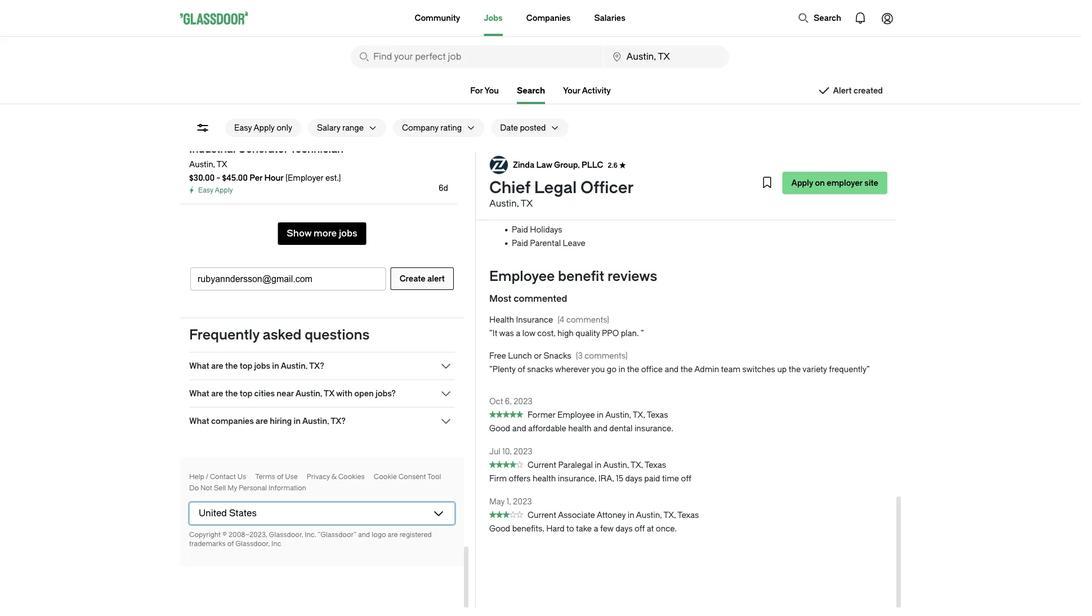 Task type: describe. For each thing, give the bounding box(es) containing it.
insurance,
[[558, 475, 597, 484]]

tx inside the austin, tx $30.00 - $45.00 per hour (employer est.)
[[217, 160, 227, 169]]

for
[[471, 86, 483, 95]]

date
[[500, 123, 518, 132]]

tx, for days
[[631, 461, 643, 470]]

1 vertical spatial days
[[616, 525, 633, 534]]

terms of use link
[[255, 473, 298, 481]]

zinda law group, pllc logo image
[[490, 156, 508, 174]]

with inside popup button
[[336, 389, 353, 398]]

1 vertical spatial glassdoor,
[[236, 540, 270, 548]]

privacy & cookies link
[[307, 473, 365, 481]]

use
[[285, 473, 298, 481]]

0 horizontal spatial employee
[[490, 269, 555, 284]]

switches
[[743, 365, 776, 375]]

company inside health savings account (hsa) dental insurance vision insurance retirement plan with up to 3% company match paid time off paid holidays paid parental leave
[[625, 199, 662, 208]]

with inside health savings account (hsa) dental insurance vision insurance retirement plan with up to 3% company match paid time off paid holidays paid parental leave
[[574, 199, 590, 208]]

consent
[[399, 473, 426, 481]]

in right attoney
[[628, 511, 635, 521]]

apply on employer site button
[[783, 172, 888, 194]]

copyright
[[189, 531, 221, 539]]

officer
[[581, 179, 634, 197]]

0 vertical spatial or
[[599, 117, 607, 127]]

the left variety on the right of page
[[789, 365, 801, 375]]

privacy
[[307, 473, 330, 481]]

3 paid from the top
[[512, 239, 528, 248]]

status for 10,
[[490, 462, 523, 468]]

near
[[277, 389, 294, 398]]

search inside button
[[814, 13, 842, 23]]

once.
[[656, 525, 677, 534]]

in up good and affordable health and dental insurance.
[[597, 411, 604, 420]]

date posted
[[500, 123, 546, 132]]

only
[[277, 123, 292, 132]]

health insurance (4 comments) "it was a low cost, high quality ppo plan. "
[[490, 316, 644, 339]]

2 vertical spatial texas
[[678, 511, 699, 521]]

oct 6, 2023
[[490, 397, 533, 406]]

2023 for current paralegal in austin, tx, texas
[[514, 447, 533, 457]]

0 vertical spatial days
[[626, 475, 643, 484]]

personal
[[239, 485, 267, 492]]

what for what are the top jobs in austin, tx?
[[189, 361, 209, 371]]

15
[[616, 475, 624, 484]]

5.0 stars out of 5 image
[[490, 410, 523, 421]]

benefits.
[[513, 525, 545, 534]]

hiring
[[270, 417, 292, 426]]

what for what companies are hiring in austin, tx?
[[189, 417, 209, 426]]

comments) inside health insurance (4 comments) "it was a low cost, high quality ppo plan. "
[[567, 316, 610, 325]]

high
[[558, 329, 574, 339]]

search button
[[793, 7, 847, 29]]

jobs?
[[376, 389, 396, 398]]

jul 10, 2023
[[490, 447, 533, 457]]

for you link
[[471, 86, 499, 95]]

help
[[189, 473, 204, 481]]

easy apply
[[198, 186, 233, 194]]

(employer
[[286, 173, 324, 183]]

(ppo
[[578, 117, 597, 127]]

few
[[601, 525, 614, 534]]

0 vertical spatial glassdoor,
[[269, 531, 303, 539]]

austin, up at
[[636, 511, 662, 521]]

2 vertical spatial tx,
[[664, 511, 676, 521]]

group,
[[554, 160, 580, 169]]

employee benefit reviews
[[490, 269, 658, 284]]

austin, up dental on the bottom of the page
[[606, 411, 631, 420]]

and inside free lunch or snacks (3 comments) "plenty of snacks wherever you go in the office and the admin team switches up the variety frequently"
[[665, 365, 679, 375]]

inc.
[[305, 531, 316, 539]]

pllc
[[582, 160, 604, 169]]

time
[[530, 212, 549, 221]]

and inside 'copyright © 2008—2023, glassdoor, inc. "glassdoor" and logo are registered trademarks of glassdoor, inc'
[[358, 531, 370, 539]]

0 horizontal spatial off
[[635, 525, 645, 534]]

tx inside chief legal officer austin, tx
[[521, 199, 533, 209]]

commented
[[514, 294, 568, 304]]

austin, down what are the top cities near austin, tx with open jobs? popup button
[[302, 417, 329, 426]]

texas for current paralegal in austin, tx, texas
[[645, 461, 666, 470]]

"glassdoor"
[[318, 531, 357, 539]]

help / contact us
[[189, 473, 246, 481]]

easy for easy apply
[[198, 186, 213, 194]]

to inside health savings account (hsa) dental insurance vision insurance retirement plan with up to 3% company match paid time off paid holidays paid parental leave
[[604, 199, 611, 208]]

parental
[[530, 239, 561, 248]]

current paralegal in austin, tx, texas
[[528, 461, 666, 470]]

status for 1,
[[490, 512, 523, 519]]

0 horizontal spatial health
[[533, 475, 556, 484]]

est.)
[[326, 173, 341, 183]]

terms of use
[[255, 473, 298, 481]]

health for health savings account (hsa) dental insurance vision insurance retirement plan with up to 3% company match paid time off paid holidays paid parental leave
[[512, 158, 537, 167]]

on
[[816, 178, 825, 188]]

you
[[592, 365, 605, 375]]

2 paid from the top
[[512, 226, 528, 235]]

ira,
[[599, 475, 614, 484]]

search link
[[517, 86, 545, 104]]

cookie consent tool do not sell my personal information
[[189, 473, 441, 492]]

frequently asked questions
[[189, 327, 370, 343]]

or inside free lunch or snacks (3 comments) "plenty of snacks wherever you go in the office and the admin team switches up the variety frequently"
[[534, 352, 542, 361]]

austin, inside "popup button"
[[281, 361, 308, 371]]

affordable
[[528, 424, 567, 434]]

are inside "popup button"
[[211, 361, 224, 371]]

us
[[238, 473, 246, 481]]

in inside "popup button"
[[272, 361, 279, 371]]

and down the former employee in austin, tx, texas
[[594, 424, 608, 434]]

attoney
[[597, 511, 626, 521]]

/
[[206, 473, 208, 481]]

what are the top cities near austin, tx with open jobs? button
[[189, 387, 455, 401]]

health for health insurance (4 comments) "it was a low cost, high quality ppo plan. "
[[490, 316, 514, 325]]

do not sell my personal information link
[[189, 485, 306, 492]]

for you
[[471, 86, 499, 95]]

information
[[269, 485, 306, 492]]

privacy & cookies
[[307, 473, 365, 481]]

most commented element
[[490, 314, 888, 386]]

$45.00
[[222, 173, 248, 183]]

hour
[[265, 173, 284, 183]]

current for health
[[528, 461, 557, 470]]

most commented
[[490, 294, 568, 304]]

(3
[[576, 352, 583, 361]]

2 horizontal spatial apply
[[792, 178, 814, 188]]

insurance up plan
[[537, 185, 574, 194]]

austin, right near
[[296, 389, 322, 398]]

2023 for former employee in austin, tx, texas
[[514, 397, 533, 406]]

1 vertical spatial employee
[[558, 411, 595, 420]]

good and affordable health and dental insurance.
[[490, 424, 674, 434]]

good benefits. hard to take a few days off at once.
[[490, 525, 677, 534]]

law
[[537, 160, 553, 169]]

health savings account (hsa) dental insurance vision insurance retirement plan with up to 3% company match paid time off paid holidays paid parental leave
[[512, 158, 687, 248]]

&
[[332, 473, 337, 481]]

wherever
[[555, 365, 590, 375]]

"it
[[490, 329, 498, 339]]

health insurance (ppo or hdhp plans available)
[[512, 117, 691, 127]]

date posted button
[[491, 119, 546, 137]]

holidays
[[530, 226, 563, 235]]

in up firm offers health insurance, ira, 15 days paid time off
[[595, 461, 602, 470]]

what for what are the top cities near austin, tx with open jobs?
[[189, 389, 209, 398]]

(4
[[558, 316, 565, 325]]

what are the top cities near austin, tx with open jobs?
[[189, 389, 396, 398]]

site
[[865, 178, 879, 188]]

insurance down savings
[[539, 172, 576, 181]]

your
[[563, 86, 581, 95]]

the inside popup button
[[225, 389, 238, 398]]

jobs link
[[484, 0, 503, 36]]

none field search keyword
[[351, 46, 603, 68]]



Task type: vqa. For each thing, say whether or not it's contained in the screenshot.


Task type: locate. For each thing, give the bounding box(es) containing it.
at
[[647, 525, 654, 534]]

what companies are hiring in austin, tx?
[[189, 417, 346, 426]]

0 vertical spatial status
[[490, 412, 523, 418]]

0 horizontal spatial tx?
[[309, 361, 324, 371]]

up down "officer"
[[592, 199, 602, 208]]

frequently
[[189, 327, 260, 343]]

1 horizontal spatial none field
[[604, 46, 730, 68]]

1 status from the top
[[490, 412, 523, 418]]

0 horizontal spatial up
[[592, 199, 602, 208]]

None field
[[351, 46, 603, 68], [604, 46, 730, 68]]

texas up insurance.
[[647, 411, 669, 420]]

1 vertical spatial off
[[635, 525, 645, 534]]

1 vertical spatial tx
[[521, 199, 533, 209]]

former employee in austin, tx, texas
[[528, 411, 669, 420]]

off right time
[[681, 475, 692, 484]]

status down 1,
[[490, 512, 523, 519]]

good for good and affordable health and dental insurance.
[[490, 424, 511, 434]]

are right logo
[[388, 531, 398, 539]]

austin, down chief
[[490, 199, 519, 209]]

cookie consent tool button
[[374, 473, 441, 481]]

status for 6,
[[490, 412, 523, 418]]

1 horizontal spatial search
[[814, 13, 842, 23]]

open filter menu image
[[196, 121, 210, 135]]

tool
[[428, 473, 441, 481]]

community
[[415, 13, 460, 23]]

days right 15
[[626, 475, 643, 484]]

paid left holidays
[[512, 226, 528, 235]]

legal
[[534, 179, 577, 197]]

0 horizontal spatial none field
[[351, 46, 603, 68]]

0 vertical spatial comments)
[[567, 316, 610, 325]]

comments) up quality
[[567, 316, 610, 325]]

admin
[[695, 365, 719, 375]]

of down lunch
[[518, 365, 525, 375]]

easy inside button
[[234, 123, 252, 132]]

0 vertical spatial a
[[516, 329, 521, 339]]

1 horizontal spatial easy
[[234, 123, 252, 132]]

tx? up what are the top cities near austin, tx with open jobs? popup button
[[309, 361, 324, 371]]

0 vertical spatial health
[[569, 424, 592, 434]]

easy for easy apply only
[[234, 123, 252, 132]]

top inside popup button
[[240, 389, 252, 398]]

texas up paid
[[645, 461, 666, 470]]

top for jobs
[[240, 361, 252, 371]]

1 none field from the left
[[351, 46, 603, 68]]

dental
[[512, 172, 537, 181]]

1 vertical spatial of
[[277, 473, 284, 481]]

1 vertical spatial current
[[528, 511, 557, 521]]

Enter email address email field
[[191, 268, 386, 290]]

insurance left (ppo
[[539, 117, 576, 127]]

paid left parental
[[512, 239, 528, 248]]

tx up the -
[[217, 160, 227, 169]]

easy
[[234, 123, 252, 132], [198, 186, 213, 194]]

firm
[[490, 475, 507, 484]]

3 status from the top
[[490, 512, 523, 519]]

comments) up go
[[585, 352, 628, 361]]

1 top from the top
[[240, 361, 252, 371]]

0 horizontal spatial or
[[534, 352, 542, 361]]

2 top from the top
[[240, 389, 252, 398]]

salary range
[[317, 123, 364, 132]]

3 what from the top
[[189, 417, 209, 426]]

10,
[[503, 447, 512, 457]]

account
[[570, 158, 602, 167]]

1 vertical spatial paid
[[512, 226, 528, 235]]

company rating
[[402, 123, 462, 132]]

0 horizontal spatial search
[[517, 86, 545, 95]]

tx? inside "what are the top jobs in austin, tx?" "popup button"
[[309, 361, 324, 371]]

terms
[[255, 473, 275, 481]]

of
[[518, 365, 525, 375], [277, 473, 284, 481], [228, 540, 234, 548]]

1 vertical spatial what
[[189, 389, 209, 398]]

0 vertical spatial off
[[681, 475, 692, 484]]

0 vertical spatial paid
[[512, 212, 528, 221]]

2 vertical spatial tx
[[324, 389, 335, 398]]

0 vertical spatial good
[[490, 424, 511, 434]]

was
[[499, 329, 514, 339]]

apply left on
[[792, 178, 814, 188]]

1 what from the top
[[189, 361, 209, 371]]

health
[[569, 424, 592, 434], [533, 475, 556, 484]]

open
[[354, 389, 374, 398]]

1 vertical spatial or
[[534, 352, 542, 361]]

are down the frequently
[[211, 361, 224, 371]]

employee up good and affordable health and dental insurance.
[[558, 411, 595, 420]]

in right hiring at the bottom left of page
[[294, 417, 301, 426]]

current associate attoney in austin, tx, texas
[[528, 511, 699, 521]]

0 vertical spatial search
[[814, 13, 842, 23]]

tx
[[217, 160, 227, 169], [521, 199, 533, 209], [324, 389, 335, 398]]

the up "companies"
[[225, 389, 238, 398]]

take
[[576, 525, 592, 534]]

good for good benefits. hard to take a few days off at once.
[[490, 525, 511, 534]]

$30.00
[[189, 173, 215, 183]]

0 horizontal spatial company
[[402, 123, 439, 132]]

0 vertical spatial current
[[528, 461, 557, 470]]

0 vertical spatial texas
[[647, 411, 669, 420]]

0 vertical spatial easy
[[234, 123, 252, 132]]

1 horizontal spatial employee
[[558, 411, 595, 420]]

austin, inside chief legal officer austin, tx
[[490, 199, 519, 209]]

2 vertical spatial paid
[[512, 239, 528, 248]]

2023 right 10,
[[514, 447, 533, 457]]

company right 3% on the top right
[[625, 199, 662, 208]]

top left jobs
[[240, 361, 252, 371]]

health right the offers
[[533, 475, 556, 484]]

companies
[[211, 417, 254, 426]]

tx, up insurance.
[[633, 411, 645, 420]]

none field search location
[[604, 46, 730, 68]]

are up "companies"
[[211, 389, 224, 398]]

1 horizontal spatial company
[[625, 199, 662, 208]]

copyright © 2008—2023, glassdoor, inc. "glassdoor" and logo are registered trademarks of glassdoor, inc
[[189, 531, 432, 548]]

community link
[[415, 0, 460, 36]]

the left office on the right bottom
[[628, 365, 640, 375]]

benefit
[[558, 269, 605, 284]]

cities
[[254, 389, 275, 398]]

status down 6,
[[490, 412, 523, 418]]

1 vertical spatial health
[[533, 475, 556, 484]]

2 horizontal spatial tx
[[521, 199, 533, 209]]

2 what from the top
[[189, 389, 209, 398]]

0 vertical spatial with
[[574, 199, 590, 208]]

current up the offers
[[528, 461, 557, 470]]

1 vertical spatial comments)
[[585, 352, 628, 361]]

2023 for current associate attoney in austin, tx, texas
[[513, 497, 532, 507]]

insurance inside health insurance (4 comments) "it was a low cost, high quality ppo plan. "
[[516, 316, 553, 325]]

up right switches
[[778, 365, 787, 375]]

0 horizontal spatial with
[[336, 389, 353, 398]]

paid
[[512, 212, 528, 221], [512, 226, 528, 235], [512, 239, 528, 248]]

firm offers health insurance, ira, 15 days paid time off
[[490, 475, 692, 484]]

snacks
[[527, 365, 554, 375]]

1 vertical spatial tx?
[[331, 417, 346, 426]]

tx, for insurance.
[[633, 411, 645, 420]]

1 current from the top
[[528, 461, 557, 470]]

1 horizontal spatial off
[[681, 475, 692, 484]]

up inside free lunch or snacks (3 comments) "plenty of snacks wherever you go in the office and the admin team switches up the variety frequently"
[[778, 365, 787, 375]]

sell
[[214, 485, 226, 492]]

tx inside popup button
[[324, 389, 335, 398]]

apply
[[254, 123, 275, 132], [792, 178, 814, 188], [215, 186, 233, 194]]

tx, up once.
[[664, 511, 676, 521]]

what inside "popup button"
[[189, 361, 209, 371]]

2 vertical spatial status
[[490, 512, 523, 519]]

snacks
[[544, 352, 572, 361]]

0 vertical spatial up
[[592, 199, 602, 208]]

a left low
[[516, 329, 521, 339]]

the inside "popup button"
[[225, 361, 238, 371]]

0 vertical spatial what
[[189, 361, 209, 371]]

2023 right 6,
[[514, 397, 533, 406]]

company inside popup button
[[402, 123, 439, 132]]

top inside "popup button"
[[240, 361, 252, 371]]

paid down retirement
[[512, 212, 528, 221]]

variety
[[803, 365, 828, 375]]

0 vertical spatial tx,
[[633, 411, 645, 420]]

apply for easy apply
[[215, 186, 233, 194]]

contact
[[210, 473, 236, 481]]

your activity link
[[563, 86, 611, 95]]

you
[[485, 86, 499, 95]]

Search location field
[[604, 46, 730, 68]]

2 vertical spatial what
[[189, 417, 209, 426]]

in right go
[[619, 365, 626, 375]]

0 vertical spatial 2023
[[514, 397, 533, 406]]

tx, down dental on the bottom of the page
[[631, 461, 643, 470]]

off left at
[[635, 525, 645, 534]]

2 none field from the left
[[604, 46, 730, 68]]

2 vertical spatial health
[[490, 316, 514, 325]]

and left logo
[[358, 531, 370, 539]]

go
[[607, 365, 617, 375]]

and right office on the right bottom
[[665, 365, 679, 375]]

a
[[516, 329, 521, 339], [594, 525, 599, 534]]

1 vertical spatial top
[[240, 389, 252, 398]]

1 horizontal spatial with
[[574, 199, 590, 208]]

0 vertical spatial tx
[[217, 160, 227, 169]]

days
[[626, 475, 643, 484], [616, 525, 633, 534]]

search
[[814, 13, 842, 23], [517, 86, 545, 95]]

the left jobs
[[225, 361, 238, 371]]

1 horizontal spatial up
[[778, 365, 787, 375]]

2.6
[[608, 161, 618, 169]]

1 horizontal spatial apply
[[254, 123, 275, 132]]

0 horizontal spatial of
[[228, 540, 234, 548]]

health for health insurance (ppo or hdhp plans available)
[[512, 117, 537, 127]]

current for hard
[[528, 511, 557, 521]]

health up was
[[490, 316, 514, 325]]

salaries
[[595, 13, 626, 23]]

easy right open filter menu icon
[[234, 123, 252, 132]]

1 vertical spatial 2023
[[514, 447, 533, 457]]

health down search link
[[512, 117, 537, 127]]

0 vertical spatial employee
[[490, 269, 555, 284]]

austin, up 15
[[603, 461, 629, 470]]

status
[[490, 412, 523, 418], [490, 462, 523, 468], [490, 512, 523, 519]]

good down 5.0 stars out of 5 image at bottom
[[490, 424, 511, 434]]

associate
[[558, 511, 595, 521]]

1 vertical spatial to
[[567, 525, 574, 534]]

easy down $30.00
[[198, 186, 213, 194]]

1 paid from the top
[[512, 212, 528, 221]]

0 horizontal spatial to
[[567, 525, 574, 534]]

companies
[[527, 13, 571, 23]]

1 vertical spatial up
[[778, 365, 787, 375]]

with left open at the bottom of the page
[[336, 389, 353, 398]]

employee
[[490, 269, 555, 284], [558, 411, 595, 420]]

companies link
[[527, 0, 571, 36]]

days right "few" on the bottom
[[616, 525, 633, 534]]

1,
[[507, 497, 511, 507]]

apply down the -
[[215, 186, 233, 194]]

top left the cities
[[240, 389, 252, 398]]

austin, up $30.00
[[189, 160, 215, 169]]

None button
[[189, 503, 455, 525]]

or up 'snacks'
[[534, 352, 542, 361]]

or right (ppo
[[599, 117, 607, 127]]

dental
[[610, 424, 633, 434]]

zinda
[[513, 160, 535, 169]]

current up hard
[[528, 511, 557, 521]]

vision
[[512, 185, 535, 194]]

inc
[[272, 540, 281, 548]]

0 vertical spatial of
[[518, 365, 525, 375]]

austin, inside the austin, tx $30.00 - $45.00 per hour (employer est.)
[[189, 160, 215, 169]]

0 vertical spatial top
[[240, 361, 252, 371]]

health down the former employee in austin, tx, texas
[[569, 424, 592, 434]]

to left take
[[567, 525, 574, 534]]

status down 10,
[[490, 462, 523, 468]]

texas down time
[[678, 511, 699, 521]]

0 vertical spatial tx?
[[309, 361, 324, 371]]

and down 5.0 stars out of 5 image at bottom
[[513, 424, 527, 434]]

1 horizontal spatial to
[[604, 199, 611, 208]]

rating
[[441, 123, 462, 132]]

austin, up what are the top cities near austin, tx with open jobs?
[[281, 361, 308, 371]]

2 current from the top
[[528, 511, 557, 521]]

salaries link
[[595, 0, 626, 36]]

frequently"
[[829, 365, 870, 375]]

1 horizontal spatial a
[[594, 525, 599, 534]]

1 vertical spatial company
[[625, 199, 662, 208]]

1 vertical spatial with
[[336, 389, 353, 398]]

a inside health insurance (4 comments) "it was a low cost, high quality ppo plan. "
[[516, 329, 521, 339]]

what are the top jobs in austin, tx? button
[[189, 359, 455, 373]]

0 horizontal spatial easy
[[198, 186, 213, 194]]

tx? down what are the top cities near austin, tx with open jobs? popup button
[[331, 417, 346, 426]]

tx? inside what companies are hiring in austin, tx? popup button
[[331, 417, 346, 426]]

of inside 'copyright © 2008—2023, glassdoor, inc. "glassdoor" and logo are registered trademarks of glassdoor, inc'
[[228, 540, 234, 548]]

insurance.
[[635, 424, 674, 434]]

tx down "what are the top jobs in austin, tx?" "popup button"
[[324, 389, 335, 398]]

1 vertical spatial tx,
[[631, 461, 643, 470]]

1 horizontal spatial health
[[569, 424, 592, 434]]

texas for former employee in austin, tx, texas
[[647, 411, 669, 420]]

1 vertical spatial easy
[[198, 186, 213, 194]]

0 vertical spatial to
[[604, 199, 611, 208]]

3.0 stars out of 5 image
[[490, 510, 523, 521]]

to left 3% on the top right
[[604, 199, 611, 208]]

Search keyword field
[[351, 46, 603, 68]]

top for cities
[[240, 389, 252, 398]]

1 vertical spatial health
[[512, 158, 537, 167]]

time
[[663, 475, 679, 484]]

0 vertical spatial health
[[512, 117, 537, 127]]

comments) inside free lunch or snacks (3 comments) "plenty of snacks wherever you go in the office and the admin team switches up the variety frequently"
[[585, 352, 628, 361]]

of inside free lunch or snacks (3 comments) "plenty of snacks wherever you go in the office and the admin team switches up the variety frequently"
[[518, 365, 525, 375]]

cookie
[[374, 473, 397, 481]]

are inside 'copyright © 2008—2023, glassdoor, inc. "glassdoor" and logo are registered trademarks of glassdoor, inc'
[[388, 531, 398, 539]]

help / contact us link
[[189, 473, 246, 481]]

in inside popup button
[[294, 417, 301, 426]]

of down 2008—2023, in the bottom left of the page
[[228, 540, 234, 548]]

1 horizontal spatial or
[[599, 117, 607, 127]]

may
[[490, 497, 505, 507]]

with right plan
[[574, 199, 590, 208]]

2 horizontal spatial of
[[518, 365, 525, 375]]

1 horizontal spatial tx
[[324, 389, 335, 398]]

comments)
[[567, 316, 610, 325], [585, 352, 628, 361]]

4.0 stars out of 5 image
[[490, 460, 523, 471]]

up inside health savings account (hsa) dental insurance vision insurance retirement plan with up to 3% company match paid time off paid holidays paid parental leave
[[592, 199, 602, 208]]

2023 right 1,
[[513, 497, 532, 507]]

paralegal
[[559, 461, 593, 470]]

0 horizontal spatial apply
[[215, 186, 233, 194]]

0 horizontal spatial tx
[[217, 160, 227, 169]]

glassdoor, up inc
[[269, 531, 303, 539]]

1 vertical spatial search
[[517, 86, 545, 95]]

glassdoor, down 2008—2023, in the bottom left of the page
[[236, 540, 270, 548]]

insurance up low
[[516, 316, 553, 325]]

1 vertical spatial good
[[490, 525, 511, 534]]

your activity
[[563, 86, 611, 95]]

apply left only
[[254, 123, 275, 132]]

leave
[[563, 239, 586, 248]]

registered
[[400, 531, 432, 539]]

the left admin
[[681, 365, 693, 375]]

health inside health insurance (4 comments) "it was a low cost, high quality ppo plan. "
[[490, 316, 514, 325]]

1 vertical spatial texas
[[645, 461, 666, 470]]

1 vertical spatial a
[[594, 525, 599, 534]]

zinda law group, pllc 2.6 ★
[[513, 160, 626, 169]]

low
[[523, 329, 536, 339]]

2 vertical spatial of
[[228, 540, 234, 548]]

retirement
[[512, 199, 554, 208]]

2 good from the top
[[490, 525, 511, 534]]

office
[[642, 365, 663, 375]]

1 horizontal spatial tx?
[[331, 417, 346, 426]]

0 horizontal spatial a
[[516, 329, 521, 339]]

trademarks
[[189, 540, 226, 548]]

company rating button
[[393, 119, 462, 137]]

up
[[592, 199, 602, 208], [778, 365, 787, 375]]

good down 3.0 stars out of 5 'image'
[[490, 525, 511, 534]]

2 status from the top
[[490, 462, 523, 468]]

employee up "most commented"
[[490, 269, 555, 284]]

1 vertical spatial status
[[490, 462, 523, 468]]

glassdoor,
[[269, 531, 303, 539], [236, 540, 270, 548]]

in inside free lunch or snacks (3 comments) "plenty of snacks wherever you go in the office and the admin team switches up the variety frequently"
[[619, 365, 626, 375]]

2 vertical spatial 2023
[[513, 497, 532, 507]]

1 good from the top
[[490, 424, 511, 434]]

1 horizontal spatial of
[[277, 473, 284, 481]]

are left hiring at the bottom left of page
[[256, 417, 268, 426]]

6,
[[505, 397, 512, 406]]

health up the dental
[[512, 158, 537, 167]]

a left "few" on the bottom
[[594, 525, 599, 534]]

0 vertical spatial company
[[402, 123, 439, 132]]

austin, tx $30.00 - $45.00 per hour (employer est.)
[[189, 160, 341, 183]]

of left use
[[277, 473, 284, 481]]

company left rating
[[402, 123, 439, 132]]

apply for easy apply only
[[254, 123, 275, 132]]

health inside health savings account (hsa) dental insurance vision insurance retirement plan with up to 3% company match paid time off paid holidays paid parental leave
[[512, 158, 537, 167]]

in right jobs
[[272, 361, 279, 371]]

tx down vision at left
[[521, 199, 533, 209]]



